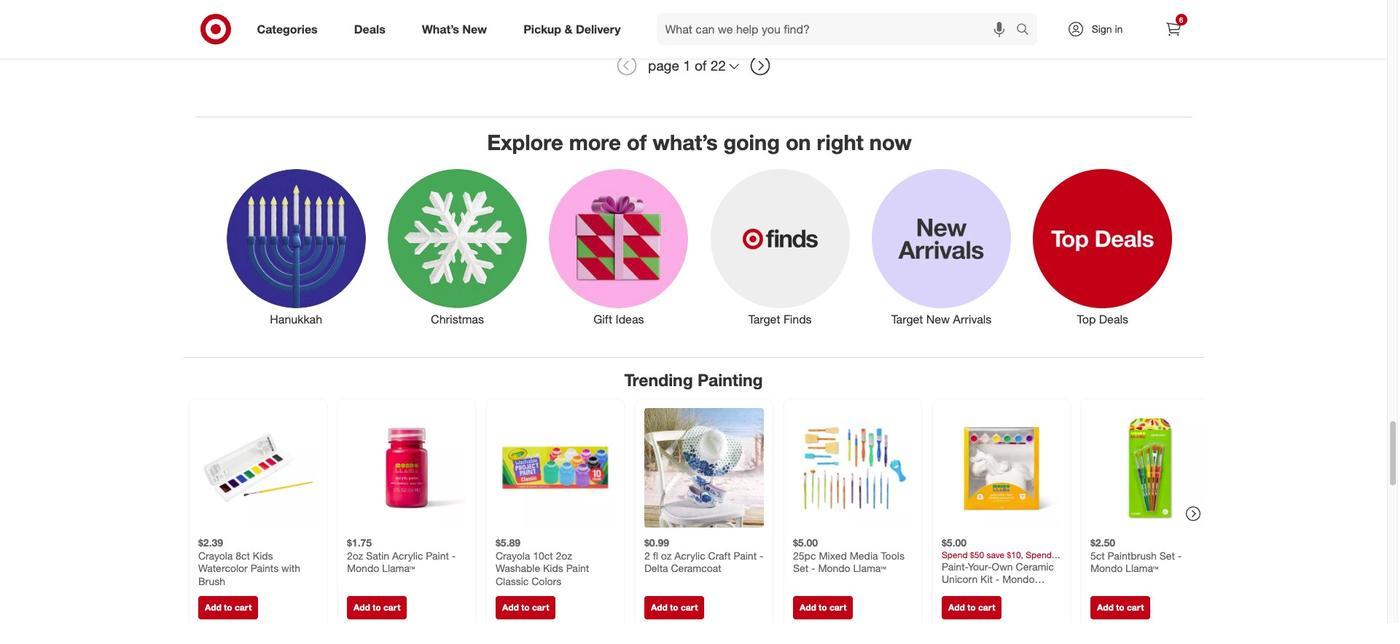 Task type: vqa. For each thing, say whether or not it's contained in the screenshot.
second Add from right
yes



Task type: locate. For each thing, give the bounding box(es) containing it.
1 crayola from the left
[[198, 549, 232, 562]]

1 horizontal spatial set
[[1160, 549, 1175, 562]]

ceramcoat
[[671, 562, 721, 574]]

$2.39 crayola 8ct kids watercolor paints with brush
[[198, 537, 300, 587]]

target inside the "target finds" link
[[749, 312, 781, 327]]

deals left what's
[[354, 22, 386, 36]]

new right what's
[[463, 22, 487, 36]]

add to cart for 2oz satin acrylic paint - mondo llama™
[[353, 602, 400, 613]]

crayola 10ct 2oz washable kids paint classic colors image
[[495, 408, 615, 528], [495, 408, 615, 528]]

1
[[683, 57, 691, 74]]

of right 1
[[695, 57, 707, 74]]

mondo down mixed
[[818, 562, 850, 574]]

&
[[565, 22, 573, 36]]

2oz right 10ct
[[556, 549, 572, 562]]

7 cart from the left
[[1127, 602, 1144, 613]]

25pc mixed media tools set - mondo llama™ image
[[793, 408, 913, 528]]

1 add to cart button from the left
[[198, 596, 258, 620]]

2 to from the left
[[372, 602, 381, 613]]

page 1 of 22 button
[[642, 49, 746, 81]]

to for paint-your-own ceramic unicorn kit - mondo llama™
[[967, 602, 976, 613]]

paint
[[426, 549, 449, 562], [734, 549, 757, 562], [566, 562, 589, 574]]

kids up colors
[[543, 562, 563, 574]]

add to cart button down brush
[[198, 596, 258, 620]]

llama™
[[382, 562, 415, 574], [853, 562, 886, 574], [1126, 562, 1159, 574], [942, 586, 975, 598]]

0 horizontal spatial crayola
[[198, 549, 232, 562]]

painting
[[698, 370, 763, 390]]

- inside $2.50 5ct paintbrush set - mondo llama™
[[1178, 549, 1182, 562]]

paint-your-own ceramic unicorn kit - mondo llama™ image
[[942, 408, 1061, 528], [942, 408, 1061, 528]]

$5.00
[[793, 537, 818, 549], [942, 537, 967, 549]]

add to cart button for paint-your-own ceramic unicorn kit - mondo llama™
[[942, 596, 1002, 620]]

cart for classic
[[532, 602, 549, 613]]

$5.00 up paint-
[[942, 537, 967, 549]]

cart down "watercolor"
[[234, 602, 251, 613]]

to
[[224, 602, 232, 613], [372, 602, 381, 613], [521, 602, 529, 613], [670, 602, 678, 613], [819, 602, 827, 613], [967, 602, 976, 613], [1116, 602, 1124, 613]]

acrylic up ceramcoat
[[674, 549, 705, 562]]

add to cart
[[205, 602, 251, 613], [353, 602, 400, 613], [502, 602, 549, 613], [651, 602, 698, 613], [800, 602, 846, 613], [948, 602, 995, 613], [1097, 602, 1144, 613]]

paints
[[250, 562, 278, 574]]

to down ceramcoat
[[670, 602, 678, 613]]

page 1 of 22
[[648, 57, 726, 74]]

1 vertical spatial new
[[927, 312, 950, 327]]

3 to from the left
[[521, 602, 529, 613]]

7 add from the left
[[1097, 602, 1114, 613]]

add for paint-your-own ceramic unicorn kit - mondo llama™
[[948, 602, 965, 613]]

1 horizontal spatial deals
[[1099, 312, 1129, 327]]

2 $5.00 from the left
[[942, 537, 967, 549]]

$5.89 crayola 10ct 2oz washable kids paint classic colors
[[495, 537, 589, 587]]

add to cart button for 2 fl oz acrylic craft paint - delta ceramcoat
[[644, 596, 704, 620]]

target inside target new arrivals link
[[892, 312, 923, 327]]

5ct
[[1090, 549, 1105, 562]]

add to cart down brush
[[205, 602, 251, 613]]

$5.00 up 25pc
[[793, 537, 818, 549]]

2oz satin acrylic paint - mondo llama™ image
[[347, 408, 466, 528], [347, 408, 466, 528]]

of
[[695, 57, 707, 74], [627, 129, 647, 155]]

5 add from the left
[[800, 602, 816, 613]]

christmas
[[431, 312, 484, 327]]

2 crayola from the left
[[495, 549, 530, 562]]

add for crayola 10ct 2oz washable kids paint classic colors
[[502, 602, 519, 613]]

delta
[[644, 562, 668, 574]]

7 add to cart from the left
[[1097, 602, 1144, 613]]

add to cart button down mixed
[[793, 596, 853, 620]]

0 horizontal spatial acrylic
[[392, 549, 423, 562]]

4 cart from the left
[[681, 602, 698, 613]]

2 2oz from the left
[[556, 549, 572, 562]]

2 acrylic from the left
[[674, 549, 705, 562]]

3 add from the left
[[502, 602, 519, 613]]

top
[[1077, 312, 1096, 327]]

deals right top
[[1099, 312, 1129, 327]]

1 vertical spatial of
[[627, 129, 647, 155]]

kids
[[253, 549, 273, 562], [543, 562, 563, 574]]

2 add to cart from the left
[[353, 602, 400, 613]]

1 acrylic from the left
[[392, 549, 423, 562]]

what's new
[[422, 22, 487, 36]]

5ct paintbrush set - mondo llama™ image
[[1090, 408, 1210, 528], [1090, 408, 1210, 528]]

crayola down $5.89
[[495, 549, 530, 562]]

acrylic
[[392, 549, 423, 562], [674, 549, 705, 562]]

1 horizontal spatial target
[[892, 312, 923, 327]]

1 horizontal spatial new
[[927, 312, 950, 327]]

mondo down satin
[[347, 562, 379, 574]]

6 to from the left
[[967, 602, 976, 613]]

what's new link
[[410, 13, 505, 45]]

add to cart down the delta
[[651, 602, 698, 613]]

- inside paint-your-own ceramic unicorn kit - mondo llama™
[[996, 573, 1000, 585]]

2oz down $1.75
[[347, 549, 363, 562]]

llama™ down media
[[853, 562, 886, 574]]

new for target
[[927, 312, 950, 327]]

1 add to cart from the left
[[205, 602, 251, 613]]

6 add to cart from the left
[[948, 602, 995, 613]]

5 add to cart from the left
[[800, 602, 846, 613]]

0 horizontal spatial kids
[[253, 549, 273, 562]]

add
[[205, 602, 221, 613], [353, 602, 370, 613], [502, 602, 519, 613], [651, 602, 667, 613], [800, 602, 816, 613], [948, 602, 965, 613], [1097, 602, 1114, 613]]

3 add to cart button from the left
[[495, 596, 556, 620]]

5 add to cart button from the left
[[793, 596, 853, 620]]

delivery
[[576, 22, 621, 36]]

1 horizontal spatial acrylic
[[674, 549, 705, 562]]

set inside $2.50 5ct paintbrush set - mondo llama™
[[1160, 549, 1175, 562]]

cart down mixed
[[829, 602, 846, 613]]

add down the classic
[[502, 602, 519, 613]]

set right paintbrush
[[1160, 549, 1175, 562]]

add down satin
[[353, 602, 370, 613]]

6 add from the left
[[948, 602, 965, 613]]

to down the classic
[[521, 602, 529, 613]]

crayola for $2.39
[[198, 549, 232, 562]]

1 horizontal spatial paint
[[566, 562, 589, 574]]

2 add from the left
[[353, 602, 370, 613]]

add down the delta
[[651, 602, 667, 613]]

0 horizontal spatial paint
[[426, 549, 449, 562]]

4 add to cart from the left
[[651, 602, 698, 613]]

target for target new arrivals
[[892, 312, 923, 327]]

to down paintbrush
[[1116, 602, 1124, 613]]

0 vertical spatial of
[[695, 57, 707, 74]]

crayola inside $2.39 crayola 8ct kids watercolor paints with brush
[[198, 549, 232, 562]]

gift
[[594, 312, 613, 327]]

1 horizontal spatial kids
[[543, 562, 563, 574]]

$2.39
[[198, 537, 223, 549]]

-
[[452, 549, 456, 562], [759, 549, 763, 562], [1178, 549, 1182, 562], [811, 562, 815, 574], [996, 573, 1000, 585]]

0 vertical spatial new
[[463, 22, 487, 36]]

add to cart down unicorn
[[948, 602, 995, 613]]

0 horizontal spatial deals
[[354, 22, 386, 36]]

ceramic
[[1016, 560, 1054, 573]]

2 fl oz acrylic craft paint - delta ceramcoat image
[[644, 408, 764, 528], [644, 408, 764, 528]]

mondo down own at the right bottom of the page
[[1002, 573, 1035, 585]]

add to cart down the classic
[[502, 602, 549, 613]]

add to cart button for 2oz satin acrylic paint - mondo llama™
[[347, 596, 407, 620]]

7 add to cart button from the left
[[1090, 596, 1151, 620]]

4 to from the left
[[670, 602, 678, 613]]

add for crayola 8ct kids watercolor paints with brush
[[205, 602, 221, 613]]

target
[[749, 312, 781, 327], [892, 312, 923, 327]]

1 horizontal spatial crayola
[[495, 549, 530, 562]]

add to cart for crayola 8ct kids watercolor paints with brush
[[205, 602, 251, 613]]

0 horizontal spatial of
[[627, 129, 647, 155]]

1 vertical spatial deals
[[1099, 312, 1129, 327]]

add to cart button for 5ct paintbrush set - mondo llama™
[[1090, 596, 1151, 620]]

0 horizontal spatial set
[[793, 562, 808, 574]]

finds
[[784, 312, 812, 327]]

3 add to cart from the left
[[502, 602, 549, 613]]

cart
[[234, 602, 251, 613], [383, 602, 400, 613], [532, 602, 549, 613], [681, 602, 698, 613], [829, 602, 846, 613], [978, 602, 995, 613], [1127, 602, 1144, 613]]

cart down colors
[[532, 602, 549, 613]]

add to cart button
[[198, 596, 258, 620], [347, 596, 407, 620], [495, 596, 556, 620], [644, 596, 704, 620], [793, 596, 853, 620], [942, 596, 1002, 620], [1090, 596, 1151, 620]]

What can we help you find? suggestions appear below search field
[[657, 13, 1020, 45]]

5 cart from the left
[[829, 602, 846, 613]]

4 add to cart button from the left
[[644, 596, 704, 620]]

- inside $0.99 2 fl oz acrylic craft paint - delta ceramcoat
[[759, 549, 763, 562]]

set down 25pc
[[793, 562, 808, 574]]

llama™ down paintbrush
[[1126, 562, 1159, 574]]

crayola inside $5.89 crayola 10ct 2oz washable kids paint classic colors
[[495, 549, 530, 562]]

new for what's
[[463, 22, 487, 36]]

of inside page 1 of 22 dropdown button
[[695, 57, 707, 74]]

add to cart button down paintbrush
[[1090, 596, 1151, 620]]

2 horizontal spatial paint
[[734, 549, 757, 562]]

to down satin
[[372, 602, 381, 613]]

5 to from the left
[[819, 602, 827, 613]]

colors
[[531, 575, 561, 587]]

add to cart for crayola 10ct 2oz washable kids paint classic colors
[[502, 602, 549, 613]]

$5.00 25pc mixed media tools set - mondo llama™
[[793, 537, 904, 574]]

2oz inside $5.89 crayola 10ct 2oz washable kids paint classic colors
[[556, 549, 572, 562]]

$5.00 inside $5.00 25pc mixed media tools set - mondo llama™
[[793, 537, 818, 549]]

1 2oz from the left
[[347, 549, 363, 562]]

add to cart button down satin
[[347, 596, 407, 620]]

your-
[[968, 560, 992, 573]]

2oz inside "$1.75 2oz satin acrylic paint - mondo llama™"
[[347, 549, 363, 562]]

ideas
[[616, 312, 644, 327]]

trending painting
[[624, 370, 763, 390]]

add to cart for 25pc mixed media tools set - mondo llama™
[[800, 602, 846, 613]]

10ct
[[533, 549, 553, 562]]

to down brush
[[224, 602, 232, 613]]

new left arrivals
[[927, 312, 950, 327]]

llama™ inside $2.50 5ct paintbrush set - mondo llama™
[[1126, 562, 1159, 574]]

0 horizontal spatial 2oz
[[347, 549, 363, 562]]

add to cart down paintbrush
[[1097, 602, 1144, 613]]

add to cart button down the classic
[[495, 596, 556, 620]]

$2.50
[[1090, 537, 1115, 549]]

crayola
[[198, 549, 232, 562], [495, 549, 530, 562]]

add to cart down mixed
[[800, 602, 846, 613]]

mondo down 5ct
[[1090, 562, 1123, 574]]

crayola 8ct kids watercolor paints with brush image
[[198, 408, 318, 528]]

1 target from the left
[[749, 312, 781, 327]]

pickup & delivery
[[524, 22, 621, 36]]

what's
[[653, 129, 718, 155]]

2 target from the left
[[892, 312, 923, 327]]

to down mixed
[[819, 602, 827, 613]]

add to cart button for 25pc mixed media tools set - mondo llama™
[[793, 596, 853, 620]]

kids inside $5.89 crayola 10ct 2oz washable kids paint classic colors
[[543, 562, 563, 574]]

0 horizontal spatial $5.00
[[793, 537, 818, 549]]

4 add from the left
[[651, 602, 667, 613]]

satin
[[366, 549, 389, 562]]

of right more
[[627, 129, 647, 155]]

to for crayola 10ct 2oz washable kids paint classic colors
[[521, 602, 529, 613]]

gift ideas link
[[538, 166, 700, 328]]

cart down $2.50 5ct paintbrush set - mondo llama™
[[1127, 602, 1144, 613]]

paint inside $5.89 crayola 10ct 2oz washable kids paint classic colors
[[566, 562, 589, 574]]

2 cart from the left
[[383, 602, 400, 613]]

mondo inside "$1.75 2oz satin acrylic paint - mondo llama™"
[[347, 562, 379, 574]]

sign
[[1092, 23, 1112, 35]]

new
[[463, 22, 487, 36], [927, 312, 950, 327]]

0 vertical spatial deals
[[354, 22, 386, 36]]

cart down "$1.75 2oz satin acrylic paint - mondo llama™"
[[383, 602, 400, 613]]

mondo
[[347, 562, 379, 574], [818, 562, 850, 574], [1090, 562, 1123, 574], [1002, 573, 1035, 585]]

1 $5.00 from the left
[[793, 537, 818, 549]]

target finds
[[749, 312, 812, 327]]

1 horizontal spatial 2oz
[[556, 549, 572, 562]]

2 add to cart button from the left
[[347, 596, 407, 620]]

paint inside "$1.75 2oz satin acrylic paint - mondo llama™"
[[426, 549, 449, 562]]

llama™ down unicorn
[[942, 586, 975, 598]]

3 cart from the left
[[532, 602, 549, 613]]

7 to from the left
[[1116, 602, 1124, 613]]

cart for -
[[681, 602, 698, 613]]

- inside $5.00 25pc mixed media tools set - mondo llama™
[[811, 562, 815, 574]]

6 link
[[1158, 13, 1190, 45]]

0 horizontal spatial new
[[463, 22, 487, 36]]

add down 25pc
[[800, 602, 816, 613]]

to for 25pc mixed media tools set - mondo llama™
[[819, 602, 827, 613]]

cart down 'kit'
[[978, 602, 995, 613]]

$0.99 2 fl oz acrylic craft paint - delta ceramcoat
[[644, 537, 763, 574]]

add to cart for 5ct paintbrush set - mondo llama™
[[1097, 602, 1144, 613]]

1 horizontal spatial $5.00
[[942, 537, 967, 549]]

kids up paints
[[253, 549, 273, 562]]

paint right craft
[[734, 549, 757, 562]]

add to cart button down the delta
[[644, 596, 704, 620]]

acrylic right satin
[[392, 549, 423, 562]]

media
[[850, 549, 878, 562]]

in
[[1115, 23, 1123, 35]]

paint inside $0.99 2 fl oz acrylic craft paint - delta ceramcoat
[[734, 549, 757, 562]]

add for 2 fl oz acrylic craft paint - delta ceramcoat
[[651, 602, 667, 613]]

add for 2oz satin acrylic paint - mondo llama™
[[353, 602, 370, 613]]

1 cart from the left
[[234, 602, 251, 613]]

cart down ceramcoat
[[681, 602, 698, 613]]

top deals
[[1077, 312, 1129, 327]]

to down unicorn
[[967, 602, 976, 613]]

llama™ down satin
[[382, 562, 415, 574]]

kids inside $2.39 crayola 8ct kids watercolor paints with brush
[[253, 549, 273, 562]]

add to cart button down unicorn
[[942, 596, 1002, 620]]

add for 5ct paintbrush set - mondo llama™
[[1097, 602, 1114, 613]]

$2.50 5ct paintbrush set - mondo llama™
[[1090, 537, 1182, 574]]

gift ideas
[[594, 312, 644, 327]]

add to cart for paint-your-own ceramic unicorn kit - mondo llama™
[[948, 602, 995, 613]]

deals link
[[342, 13, 404, 45]]

2oz
[[347, 549, 363, 562], [556, 549, 572, 562]]

mixed
[[819, 549, 847, 562]]

fl
[[653, 549, 658, 562]]

6 add to cart button from the left
[[942, 596, 1002, 620]]

deals
[[354, 22, 386, 36], [1099, 312, 1129, 327]]

crayola down $2.39
[[198, 549, 232, 562]]

paint right washable
[[566, 562, 589, 574]]

top deals link
[[1022, 166, 1184, 328]]

1 to from the left
[[224, 602, 232, 613]]

$1.75 2oz satin acrylic paint - mondo llama™
[[347, 537, 456, 574]]

going
[[724, 129, 780, 155]]

add down brush
[[205, 602, 221, 613]]

target left finds
[[749, 312, 781, 327]]

target left arrivals
[[892, 312, 923, 327]]

0 horizontal spatial target
[[749, 312, 781, 327]]

to for 2 fl oz acrylic craft paint - delta ceramcoat
[[670, 602, 678, 613]]

paint right satin
[[426, 549, 449, 562]]

add down unicorn
[[948, 602, 965, 613]]

target new arrivals link
[[861, 166, 1022, 328]]

25pc
[[793, 549, 816, 562]]

add down 5ct
[[1097, 602, 1114, 613]]

1 add from the left
[[205, 602, 221, 613]]

1 horizontal spatial of
[[695, 57, 707, 74]]

add to cart down satin
[[353, 602, 400, 613]]



Task type: describe. For each thing, give the bounding box(es) containing it.
2
[[644, 549, 650, 562]]

6
[[1180, 15, 1184, 24]]

categories link
[[245, 13, 336, 45]]

search
[[1010, 23, 1045, 38]]

cart for mondo
[[829, 602, 846, 613]]

brush
[[198, 575, 225, 587]]

hanukkah
[[270, 312, 322, 327]]

paint-
[[942, 560, 968, 573]]

right
[[817, 129, 864, 155]]

add to cart for 2 fl oz acrylic craft paint - delta ceramcoat
[[651, 602, 698, 613]]

22
[[711, 57, 726, 74]]

to for 2oz satin acrylic paint - mondo llama™
[[372, 602, 381, 613]]

mondo inside $5.00 25pc mixed media tools set - mondo llama™
[[818, 562, 850, 574]]

add to cart button for crayola 8ct kids watercolor paints with brush
[[198, 596, 258, 620]]

to for crayola 8ct kids watercolor paints with brush
[[224, 602, 232, 613]]

set inside $5.00 25pc mixed media tools set - mondo llama™
[[793, 562, 808, 574]]

$1.75
[[347, 537, 372, 549]]

paintbrush
[[1108, 549, 1157, 562]]

of for 1
[[695, 57, 707, 74]]

llama™ inside paint-your-own ceramic unicorn kit - mondo llama™
[[942, 586, 975, 598]]

mondo inside $2.50 5ct paintbrush set - mondo llama™
[[1090, 562, 1123, 574]]

oz
[[661, 549, 671, 562]]

cart for llama™
[[383, 602, 400, 613]]

page
[[648, 57, 680, 74]]

craft
[[708, 549, 731, 562]]

pickup & delivery link
[[511, 13, 639, 45]]

$5.00 for $5.00
[[942, 537, 967, 549]]

add to cart button for crayola 10ct 2oz washable kids paint classic colors
[[495, 596, 556, 620]]

acrylic inside "$1.75 2oz satin acrylic paint - mondo llama™"
[[392, 549, 423, 562]]

llama™ inside "$1.75 2oz satin acrylic paint - mondo llama™"
[[382, 562, 415, 574]]

own
[[992, 560, 1013, 573]]

classic
[[495, 575, 529, 587]]

pickup
[[524, 22, 562, 36]]

tools
[[881, 549, 904, 562]]

$5.00 for $5.00 25pc mixed media tools set - mondo llama™
[[793, 537, 818, 549]]

paint for 2 fl oz acrylic craft paint - delta ceramcoat
[[734, 549, 757, 562]]

llama™ inside $5.00 25pc mixed media tools set - mondo llama™
[[853, 562, 886, 574]]

what's
[[422, 22, 459, 36]]

target finds link
[[700, 166, 861, 328]]

to for 5ct paintbrush set - mondo llama™
[[1116, 602, 1124, 613]]

sign in link
[[1055, 13, 1146, 45]]

on
[[786, 129, 811, 155]]

mondo inside paint-your-own ceramic unicorn kit - mondo llama™
[[1002, 573, 1035, 585]]

arrivals
[[953, 312, 992, 327]]

$0.99
[[644, 537, 669, 549]]

categories
[[257, 22, 318, 36]]

explore more of what's going on right now
[[487, 129, 912, 155]]

target for target finds
[[749, 312, 781, 327]]

kit
[[980, 573, 993, 585]]

washable
[[495, 562, 540, 574]]

search button
[[1010, 13, 1045, 48]]

6 cart from the left
[[978, 602, 995, 613]]

watercolor
[[198, 562, 247, 574]]

crayola for $5.89
[[495, 549, 530, 562]]

target new arrivals
[[892, 312, 992, 327]]

hanukkah link
[[215, 166, 377, 328]]

sign in
[[1092, 23, 1123, 35]]

unicorn
[[942, 573, 978, 585]]

add for 25pc mixed media tools set - mondo llama™
[[800, 602, 816, 613]]

cart for brush
[[234, 602, 251, 613]]

trending
[[624, 370, 693, 390]]

$5.89
[[495, 537, 520, 549]]

more
[[569, 129, 621, 155]]

of for more
[[627, 129, 647, 155]]

explore
[[487, 129, 563, 155]]

paint for crayola 10ct 2oz washable kids paint classic colors
[[566, 562, 589, 574]]

paint-your-own ceramic unicorn kit - mondo llama™
[[942, 560, 1054, 598]]

- inside "$1.75 2oz satin acrylic paint - mondo llama™"
[[452, 549, 456, 562]]

acrylic inside $0.99 2 fl oz acrylic craft paint - delta ceramcoat
[[674, 549, 705, 562]]

8ct
[[235, 549, 250, 562]]

christmas link
[[377, 166, 538, 328]]

now
[[870, 129, 912, 155]]

with
[[281, 562, 300, 574]]



